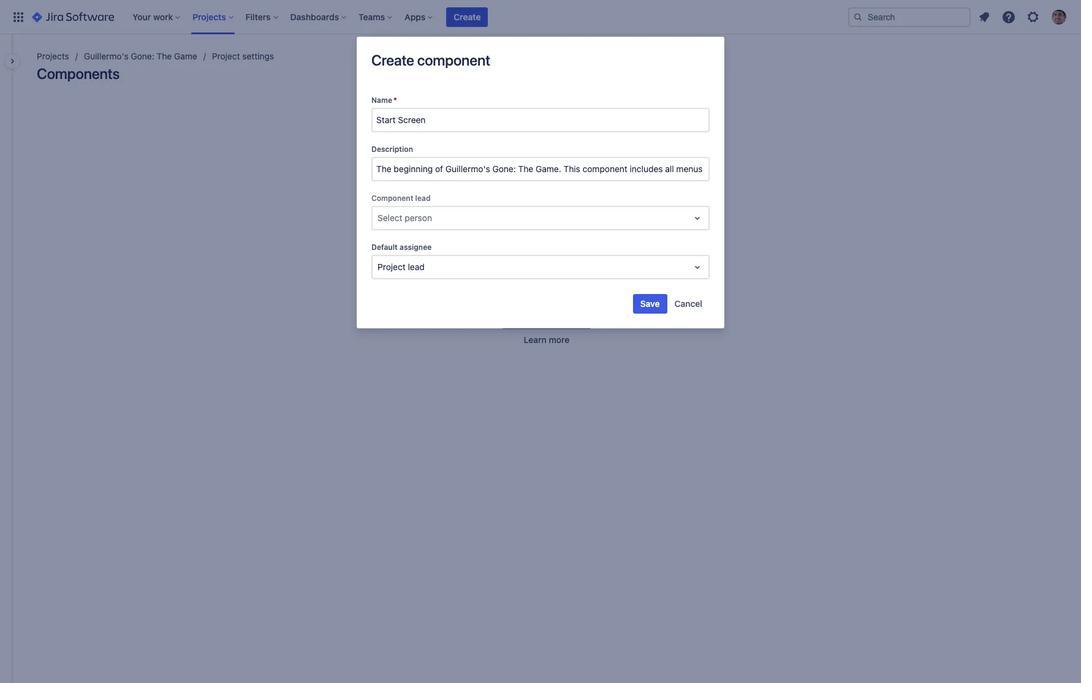 Task type: vqa. For each thing, say whether or not it's contained in the screenshot.
velit to the top
no



Task type: describe. For each thing, give the bounding box(es) containing it.
create button
[[446, 7, 488, 27]]

select
[[378, 213, 402, 223]]

doesn't
[[534, 219, 575, 233]]

guillermo's gone: the game link
[[84, 49, 197, 64]]

group
[[498, 271, 521, 281]]

this project doesn't have any components, yet
[[468, 219, 626, 248]]

guillermo's gone: the game
[[84, 51, 197, 61]]

component
[[371, 194, 413, 203]]

lead for component lead
[[415, 194, 431, 203]]

to
[[488, 271, 495, 281]]

components,
[[501, 234, 572, 248]]

subsections
[[523, 259, 571, 269]]

create banner
[[0, 0, 1081, 34]]

Description field
[[373, 158, 709, 180]]

learn
[[524, 335, 547, 345]]

select person
[[378, 213, 432, 223]]

them
[[465, 271, 485, 281]]

gone:
[[131, 51, 154, 61]]

create for create
[[454, 11, 481, 22]]

component lead
[[371, 194, 431, 203]]

open image
[[690, 211, 705, 226]]

0 vertical spatial a
[[583, 259, 588, 269]]

default assignee
[[371, 243, 432, 252]]

components for components are subsections of a project. use them to group issues within a project into smaller parts.
[[455, 259, 506, 269]]

save button
[[633, 294, 667, 314]]

this
[[468, 219, 491, 233]]

project inside components are subsections of a project. use them to group issues within a project into smaller parts.
[[583, 271, 611, 281]]

create for create component
[[371, 51, 414, 69]]

cancel button
[[667, 294, 710, 314]]

parts.
[[551, 283, 574, 294]]

project settings
[[212, 51, 274, 61]]

game
[[174, 51, 197, 61]]

issues
[[523, 271, 548, 281]]

create component dialog
[[357, 37, 724, 328]]

use
[[623, 259, 638, 269]]

project for project settings
[[212, 51, 240, 61]]

person
[[405, 213, 432, 223]]

projects link
[[37, 49, 69, 64]]

default
[[371, 243, 398, 252]]

projects
[[37, 51, 69, 61]]

create component
[[371, 51, 490, 69]]

project for project lead
[[378, 262, 406, 272]]

assignee
[[400, 243, 432, 252]]

primary element
[[7, 0, 848, 34]]

project lead
[[378, 262, 425, 272]]

have
[[578, 219, 604, 233]]



Task type: locate. For each thing, give the bounding box(es) containing it.
create inside button
[[454, 11, 481, 22]]

into
[[613, 271, 628, 281]]

components
[[37, 65, 120, 82], [455, 259, 506, 269]]

None text field
[[378, 212, 380, 224]]

project left settings
[[212, 51, 240, 61]]

smaller
[[520, 283, 548, 294]]

settings
[[242, 51, 274, 61]]

components are subsections of a project. use them to group issues within a project into smaller parts.
[[455, 259, 638, 294]]

search image
[[853, 12, 863, 22]]

component
[[417, 51, 490, 69]]

1 vertical spatial create
[[371, 51, 414, 69]]

1 horizontal spatial create
[[454, 11, 481, 22]]

0 vertical spatial project
[[212, 51, 240, 61]]

learn more button
[[524, 334, 570, 346]]

0 vertical spatial project
[[493, 219, 531, 233]]

project
[[493, 219, 531, 233], [583, 271, 611, 281]]

create
[[454, 11, 481, 22], [371, 51, 414, 69]]

components for components
[[37, 65, 120, 82]]

learn more
[[524, 335, 570, 345]]

0 vertical spatial components
[[37, 65, 120, 82]]

0 horizontal spatial project
[[212, 51, 240, 61]]

project inside this project doesn't have any components, yet
[[493, 219, 531, 233]]

project settings link
[[212, 49, 274, 64]]

Search field
[[848, 7, 971, 27]]

description
[[371, 145, 413, 154]]

are
[[508, 259, 520, 269]]

a
[[583, 259, 588, 269], [576, 271, 581, 281]]

create up component
[[454, 11, 481, 22]]

lead
[[415, 194, 431, 203], [408, 262, 425, 272]]

components inside components are subsections of a project. use them to group issues within a project into smaller parts.
[[455, 259, 506, 269]]

any
[[606, 219, 626, 233]]

0 horizontal spatial create
[[371, 51, 414, 69]]

project
[[212, 51, 240, 61], [378, 262, 406, 272]]

project down project. on the right
[[583, 271, 611, 281]]

name
[[371, 96, 392, 105]]

components up them
[[455, 259, 506, 269]]

lead down assignee
[[408, 262, 425, 272]]

project down default
[[378, 262, 406, 272]]

*
[[393, 96, 397, 105]]

project.
[[590, 259, 621, 269]]

guillermo's
[[84, 51, 129, 61]]

lead for project lead
[[408, 262, 425, 272]]

jira software image
[[32, 10, 114, 24], [32, 10, 114, 24]]

a down of
[[576, 271, 581, 281]]

components down projects link
[[37, 65, 120, 82]]

1 vertical spatial a
[[576, 271, 581, 281]]

open image
[[690, 260, 705, 275]]

of
[[573, 259, 581, 269]]

cancel
[[675, 298, 702, 309]]

the
[[157, 51, 172, 61]]

yet
[[575, 234, 592, 248]]

save
[[640, 298, 660, 309]]

1 horizontal spatial project
[[583, 271, 611, 281]]

create inside dialog
[[371, 51, 414, 69]]

lead up person
[[415, 194, 431, 203]]

create up *
[[371, 51, 414, 69]]

within
[[551, 271, 574, 281]]

1 horizontal spatial a
[[583, 259, 588, 269]]

project up components,
[[493, 219, 531, 233]]

1 horizontal spatial project
[[378, 262, 406, 272]]

a right of
[[583, 259, 588, 269]]

more
[[549, 335, 570, 345]]

1 vertical spatial project
[[583, 271, 611, 281]]

1 horizontal spatial components
[[455, 259, 506, 269]]

0 horizontal spatial a
[[576, 271, 581, 281]]

name *
[[371, 96, 397, 105]]

0 vertical spatial create
[[454, 11, 481, 22]]

None field
[[373, 109, 709, 131]]

none text field inside create component dialog
[[378, 212, 380, 224]]

1 vertical spatial components
[[455, 259, 506, 269]]

project inside create component dialog
[[378, 262, 406, 272]]

0 horizontal spatial project
[[493, 219, 531, 233]]

1 vertical spatial lead
[[408, 262, 425, 272]]

1 vertical spatial project
[[378, 262, 406, 272]]

0 horizontal spatial components
[[37, 65, 120, 82]]

0 vertical spatial lead
[[415, 194, 431, 203]]



